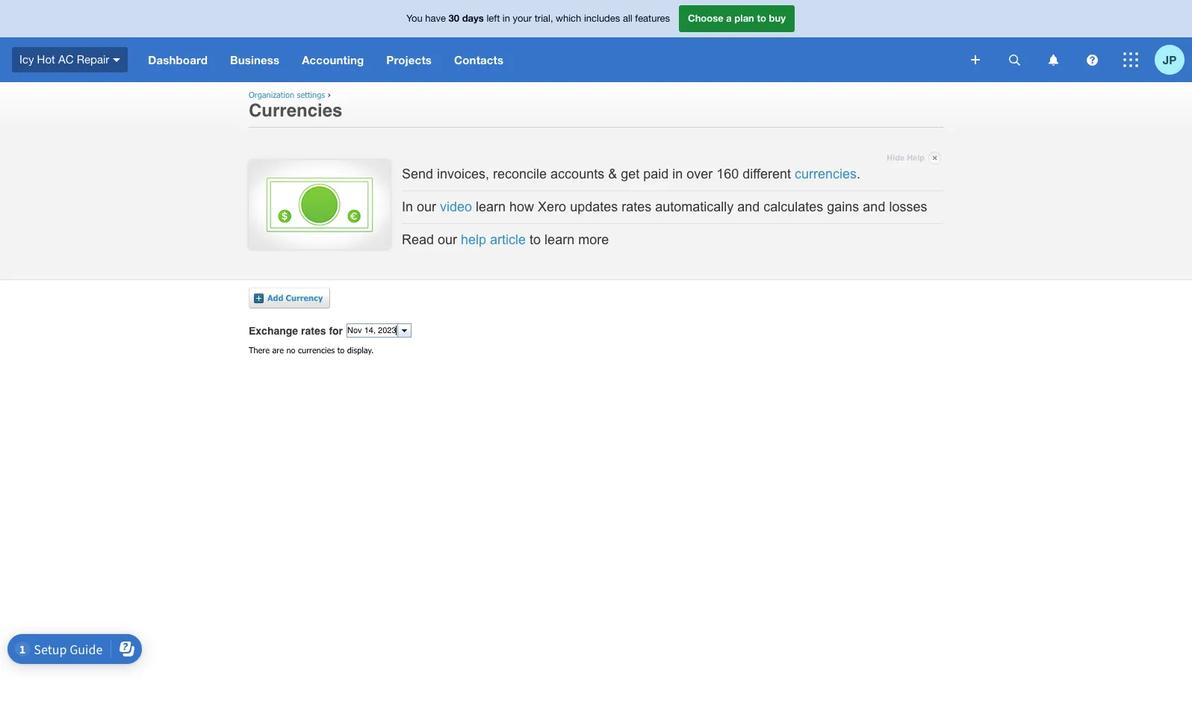 Task type: describe. For each thing, give the bounding box(es) containing it.
160
[[717, 166, 739, 181]]

to for read our help article to learn more
[[530, 233, 541, 248]]

currency
[[286, 293, 323, 302]]

hide help
[[887, 153, 925, 162]]

jp
[[1163, 53, 1177, 66]]

display.
[[347, 345, 374, 355]]

accounting
[[302, 53, 364, 66]]

hot
[[37, 53, 55, 66]]

banner containing jp
[[0, 0, 1192, 82]]

exchange
[[249, 325, 298, 337]]

icy hot ac repair
[[19, 53, 109, 66]]

exchange rates for
[[249, 325, 343, 337]]

repair
[[77, 53, 109, 66]]

paid
[[643, 166, 669, 181]]

contacts button
[[443, 37, 515, 82]]

gains
[[827, 199, 859, 214]]

projects button
[[375, 37, 443, 82]]

video
[[440, 199, 472, 214]]

jp button
[[1155, 37, 1192, 82]]

our for read
[[438, 233, 457, 248]]

Exchange rates for text field
[[347, 324, 397, 337]]

2 and from the left
[[863, 199, 885, 214]]

have
[[425, 13, 446, 24]]

accounting button
[[291, 37, 375, 82]]

0 horizontal spatial learn
[[476, 199, 506, 214]]

more
[[578, 233, 609, 248]]

which
[[556, 13, 581, 24]]

days
[[462, 12, 484, 24]]

add currency link
[[254, 287, 330, 308]]

2 horizontal spatial to
[[757, 12, 766, 24]]

1 horizontal spatial rates
[[622, 199, 652, 214]]

svg image inside icy hot ac repair popup button
[[113, 58, 120, 62]]

in
[[402, 199, 413, 214]]

organization
[[249, 90, 294, 99]]

no
[[286, 345, 295, 355]]

all
[[623, 13, 632, 24]]

a
[[726, 12, 732, 24]]

1 horizontal spatial in
[[672, 166, 683, 181]]

our for in
[[417, 199, 436, 214]]

ac
[[58, 53, 74, 66]]

help article link
[[461, 233, 526, 248]]

article
[[490, 233, 526, 248]]

add
[[267, 293, 283, 302]]

calculates
[[764, 199, 823, 214]]

invoices,
[[437, 166, 489, 181]]

reconcile
[[493, 166, 547, 181]]

help
[[461, 233, 486, 248]]

business button
[[219, 37, 291, 82]]



Task type: vqa. For each thing, say whether or not it's contained in the screenshot.


Task type: locate. For each thing, give the bounding box(es) containing it.
&
[[608, 166, 617, 181]]

currencies
[[249, 100, 342, 121]]

0 vertical spatial our
[[417, 199, 436, 214]]

dashboard
[[148, 53, 208, 66]]

plan
[[735, 12, 754, 24]]

1 horizontal spatial currencies
[[795, 166, 857, 181]]

1 and from the left
[[737, 199, 760, 214]]

dashboard link
[[137, 37, 219, 82]]

over
[[687, 166, 713, 181]]

to for there are no currencies to display.
[[337, 345, 345, 355]]

.
[[857, 166, 861, 181]]

business
[[230, 53, 280, 66]]

our right in
[[417, 199, 436, 214]]

1 vertical spatial in
[[672, 166, 683, 181]]

in inside the you have 30 days left in your trial, which includes all features
[[503, 13, 510, 24]]

projects
[[386, 53, 432, 66]]

video link
[[440, 199, 472, 214]]

currencies right 'no'
[[298, 345, 335, 355]]

learn left the how
[[476, 199, 506, 214]]

currencies link
[[795, 166, 857, 181]]

0 horizontal spatial rates
[[301, 325, 326, 337]]

rates
[[622, 199, 652, 214], [301, 325, 326, 337]]

accounts
[[551, 166, 604, 181]]

1 vertical spatial our
[[438, 233, 457, 248]]

in our video learn how xero updates rates automatically and calculates gains and losses
[[402, 199, 927, 214]]

icy
[[19, 53, 34, 66]]

add currency
[[267, 293, 323, 302]]

1 horizontal spatial learn
[[545, 233, 575, 248]]

currencies
[[795, 166, 857, 181], [298, 345, 335, 355]]

contacts
[[454, 53, 504, 66]]

0 horizontal spatial to
[[337, 345, 345, 355]]

send invoices, reconcile accounts & get paid in over 160 different currencies .
[[402, 166, 861, 181]]

to left display.
[[337, 345, 345, 355]]

1 vertical spatial to
[[530, 233, 541, 248]]

1 vertical spatial rates
[[301, 325, 326, 337]]

1 vertical spatial currencies
[[298, 345, 335, 355]]

for
[[329, 325, 343, 337]]

learn down xero
[[545, 233, 575, 248]]

navigation containing dashboard
[[137, 37, 961, 82]]

and
[[737, 199, 760, 214], [863, 199, 885, 214]]

rates up there are no currencies to display.
[[301, 325, 326, 337]]

there are no currencies to display.
[[249, 345, 374, 355]]

0 vertical spatial learn
[[476, 199, 506, 214]]

0 horizontal spatial our
[[417, 199, 436, 214]]

icy hot ac repair button
[[0, 37, 137, 82]]

updates
[[570, 199, 618, 214]]

navigation
[[137, 37, 961, 82]]

hide help link
[[887, 149, 941, 167]]

there
[[249, 345, 270, 355]]

1 horizontal spatial our
[[438, 233, 457, 248]]

different
[[743, 166, 791, 181]]

0 horizontal spatial in
[[503, 13, 510, 24]]

0 horizontal spatial and
[[737, 199, 760, 214]]

learn
[[476, 199, 506, 214], [545, 233, 575, 248]]

our left help
[[438, 233, 457, 248]]

organization settings › currencies
[[249, 90, 342, 121]]

automatically
[[655, 199, 734, 214]]

to
[[757, 12, 766, 24], [530, 233, 541, 248], [337, 345, 345, 355]]

0 vertical spatial currencies
[[795, 166, 857, 181]]

choose a plan to buy
[[688, 12, 786, 24]]

svg image
[[1048, 54, 1058, 65]]

banner
[[0, 0, 1192, 82]]

you
[[406, 13, 423, 24]]

organization settings link
[[249, 90, 325, 99]]

features
[[635, 13, 670, 24]]

navigation inside banner
[[137, 37, 961, 82]]

in right paid
[[672, 166, 683, 181]]

1 horizontal spatial and
[[863, 199, 885, 214]]

you have 30 days left in your trial, which includes all features
[[406, 12, 670, 24]]

to right article
[[530, 233, 541, 248]]

your
[[513, 13, 532, 24]]

currencies up gains
[[795, 166, 857, 181]]

1 horizontal spatial to
[[530, 233, 541, 248]]

read our help article to learn more
[[402, 233, 609, 248]]

in right left
[[503, 13, 510, 24]]

to left buy
[[757, 12, 766, 24]]

30
[[449, 12, 459, 24]]

choose
[[688, 12, 724, 24]]

read
[[402, 233, 434, 248]]

svg image
[[1123, 52, 1138, 67], [1009, 54, 1020, 65], [1086, 54, 1098, 65], [971, 55, 980, 64], [113, 58, 120, 62]]

2 vertical spatial to
[[337, 345, 345, 355]]

losses
[[889, 199, 927, 214]]

0 vertical spatial to
[[757, 12, 766, 24]]

get
[[621, 166, 640, 181]]

send
[[402, 166, 433, 181]]

0 vertical spatial in
[[503, 13, 510, 24]]

hide
[[887, 153, 905, 162]]

are
[[272, 345, 284, 355]]

buy
[[769, 12, 786, 24]]

settings
[[297, 90, 325, 99]]

›
[[328, 90, 331, 99]]

1 vertical spatial learn
[[545, 233, 575, 248]]

0 horizontal spatial currencies
[[298, 345, 335, 355]]

how
[[509, 199, 534, 214]]

in
[[503, 13, 510, 24], [672, 166, 683, 181]]

trial,
[[535, 13, 553, 24]]

and right gains
[[863, 199, 885, 214]]

includes
[[584, 13, 620, 24]]

help
[[907, 153, 925, 162]]

rates down send invoices, reconcile accounts & get paid in over 160 different currencies .
[[622, 199, 652, 214]]

0 vertical spatial rates
[[622, 199, 652, 214]]

our
[[417, 199, 436, 214], [438, 233, 457, 248]]

xero
[[538, 199, 566, 214]]

left
[[487, 13, 500, 24]]

and down different at the top right of page
[[737, 199, 760, 214]]



